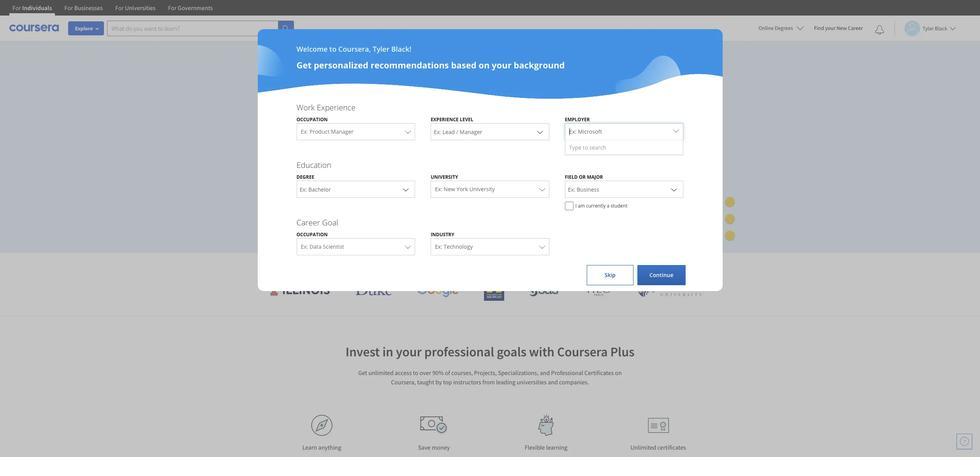Task type: vqa. For each thing, say whether or not it's contained in the screenshot.
topmost Career
yes



Task type: locate. For each thing, give the bounding box(es) containing it.
2 i from the top
[[575, 203, 577, 210]]

university of illinois at urbana-champaign image
[[270, 284, 330, 297]]

0 vertical spatial university
[[431, 174, 458, 181]]

occupation up data
[[297, 232, 328, 238]]

access
[[305, 108, 331, 119], [395, 370, 412, 377]]

in up unlimited
[[383, 344, 393, 361]]

type to search
[[569, 144, 606, 151]]

for left universities
[[115, 4, 124, 12]]

0 horizontal spatial chevron down image
[[401, 185, 411, 194]]

your
[[825, 25, 836, 32], [492, 59, 512, 71], [264, 135, 282, 147], [396, 344, 422, 361]]

1 horizontal spatial in
[[495, 121, 503, 133]]

here
[[611, 145, 621, 152]]

coursera, inside onboardingmodal dialog
[[338, 44, 371, 54]]

plus left the continue at the right of the page
[[628, 259, 646, 272]]

ex: down industry
[[435, 243, 442, 251]]

in
[[495, 121, 503, 133], [383, 344, 393, 361]]

0 vertical spatial get
[[297, 59, 312, 71]]

on
[[479, 59, 490, 71], [482, 108, 493, 119], [615, 370, 622, 377]]

coursera,
[[338, 44, 371, 54], [391, 379, 416, 387]]

ex: left data
[[301, 243, 308, 251]]

and up subscription
[[301, 121, 316, 133]]

major
[[587, 174, 603, 181]]

to left over at the left
[[413, 370, 418, 377]]

University field
[[431, 181, 549, 198]]

to right type
[[583, 144, 588, 151]]

ex: inside the education element
[[435, 186, 442, 193]]

occupation field for work experience
[[297, 123, 415, 141]]

1 occupation field from the top
[[297, 123, 415, 141]]

currently left work in the right top of the page
[[578, 145, 598, 152]]

1 vertical spatial career
[[297, 218, 320, 228]]

i currently work here
[[575, 145, 621, 152]]

onboardingmodal dialog
[[0, 0, 980, 458]]

1 horizontal spatial chevron down image
[[670, 185, 679, 194]]

0 vertical spatial career
[[848, 25, 863, 32]]

4 for from the left
[[168, 4, 177, 12]]

to up ready
[[334, 108, 342, 119]]

on right based
[[479, 59, 490, 71]]

i
[[575, 145, 577, 152], [575, 203, 577, 210]]

currently inside the education element
[[586, 203, 606, 210]]

/month, cancel anytime
[[274, 173, 338, 180]]

johns hopkins university image
[[637, 284, 711, 298]]

education element
[[289, 160, 691, 215]]

0 vertical spatial courses,
[[420, 108, 453, 119]]

ex: left york
[[435, 186, 442, 193]]

unlimited certificates image
[[648, 418, 669, 434]]

manager
[[331, 128, 354, 136]]

1 vertical spatial in
[[383, 344, 393, 361]]

occupation inside career goal "element"
[[297, 232, 328, 238]]

0 vertical spatial leading
[[409, 259, 441, 272]]

unlimited down the unlimited certificates image on the right of the page
[[631, 444, 656, 452]]

for governments
[[168, 4, 213, 12]]

0 horizontal spatial coursera,
[[338, 44, 371, 54]]

1 vertical spatial occupation field
[[297, 239, 415, 256]]

access up job-
[[305, 108, 331, 119]]

universities inside get unlimited access to over 90% of courses, projects, specializations, and professional certificates on coursera, taught by top instructors from leading universities and companies.
[[517, 379, 547, 387]]

universities
[[443, 259, 493, 272], [517, 379, 547, 387]]

1 horizontal spatial get
[[358, 370, 367, 377]]

1 for from the left
[[12, 4, 21, 12]]

find
[[814, 25, 824, 32]]

0 vertical spatial with
[[564, 259, 583, 272]]

ex: new york university
[[435, 186, 495, 193]]

I am currently a student checkbox
[[565, 202, 574, 211]]

occupation field down 7,000+
[[297, 123, 415, 141]]

coursera, up personalized
[[338, 44, 371, 54]]

leading inside get unlimited access to over 90% of courses, projects, specializations, and professional certificates on coursera, taught by top instructors from leading universities and companies.
[[496, 379, 515, 387]]

2 for from the left
[[64, 4, 73, 12]]

1 horizontal spatial universities
[[517, 379, 547, 387]]

new right find
[[837, 25, 847, 32]]

0 horizontal spatial leading
[[409, 259, 441, 272]]

2 occupation field from the top
[[297, 239, 415, 256]]

leading up 'google' image on the left
[[409, 259, 441, 272]]

1 vertical spatial coursera
[[557, 344, 608, 361]]

ex: down employer
[[569, 128, 577, 136]]

0 vertical spatial in
[[495, 121, 503, 133]]

i right "i currently work here" checkbox
[[575, 145, 577, 152]]

job-
[[318, 121, 333, 133]]

on inside unlimited access to 7,000+ world-class courses, hands-on projects, and job-ready certificate programs—all included in your subscription
[[482, 108, 493, 119]]

1 vertical spatial get
[[358, 370, 367, 377]]

occupation field inside work experience 'element'
[[297, 123, 415, 141]]

i for education
[[575, 203, 577, 210]]

get for get unlimited access to over 90% of courses, projects, specializations, and professional certificates on coursera, taught by top instructors from leading universities and companies.
[[358, 370, 367, 377]]

experience up ready
[[317, 102, 356, 113]]

chevron down image
[[535, 127, 545, 137]]

0 horizontal spatial unlimited
[[264, 108, 303, 119]]

for left individuals
[[12, 4, 21, 12]]

instructors
[[453, 379, 481, 387]]

1 vertical spatial new
[[444, 186, 455, 193]]

unlimited for unlimited access to 7,000+ world-class courses, hands-on projects, and job-ready certificate programs—all included in your subscription
[[264, 108, 303, 119]]

university right york
[[469, 186, 495, 193]]

0 vertical spatial on
[[479, 59, 490, 71]]

field or major
[[565, 174, 603, 181]]

currently inside work experience 'element'
[[578, 145, 598, 152]]

0 horizontal spatial experience
[[317, 102, 356, 113]]

work experience
[[297, 102, 356, 113]]

work
[[599, 145, 610, 152]]

plus
[[628, 259, 646, 272], [610, 344, 635, 361]]

free
[[308, 191, 320, 199]]

coursera up hec paris image
[[586, 259, 625, 272]]

courses, inside get unlimited access to over 90% of courses, projects, specializations, and professional certificates on coursera, taught by top instructors from leading universities and companies.
[[451, 370, 473, 377]]

1 horizontal spatial access
[[395, 370, 412, 377]]

occupation
[[297, 116, 328, 123], [297, 232, 328, 238]]

to inside unlimited access to 7,000+ world-class courses, hands-on projects, and job-ready certificate programs—all included in your subscription
[[334, 108, 342, 119]]

1 vertical spatial university
[[469, 186, 495, 193]]

3 for from the left
[[115, 4, 124, 12]]

1 vertical spatial courses,
[[451, 370, 473, 377]]

0 vertical spatial new
[[837, 25, 847, 32]]

new inside the education element
[[444, 186, 455, 193]]

2 vertical spatial on
[[615, 370, 622, 377]]

1 vertical spatial leading
[[496, 379, 515, 387]]

get inside get unlimited access to over 90% of courses, projects, specializations, and professional certificates on coursera, taught by top instructors from leading universities and companies.
[[358, 370, 367, 377]]

coursera up professional
[[557, 344, 608, 361]]

0 horizontal spatial with
[[529, 344, 555, 361]]

unlimited up the projects,
[[264, 108, 303, 119]]

/month,
[[274, 173, 296, 180]]

courses, inside unlimited access to 7,000+ world-class courses, hands-on projects, and job-ready certificate programs—all included in your subscription
[[420, 108, 453, 119]]

i inside 'element'
[[575, 145, 577, 152]]

1 vertical spatial currently
[[586, 203, 606, 210]]

your up over at the left
[[396, 344, 422, 361]]

0 vertical spatial occupation field
[[297, 123, 415, 141]]

1 horizontal spatial coursera,
[[391, 379, 416, 387]]

get down welcome
[[297, 59, 312, 71]]

0 vertical spatial universities
[[443, 259, 493, 272]]

ready
[[333, 121, 356, 133]]

on right certificates
[[615, 370, 622, 377]]

plus up certificates
[[610, 344, 635, 361]]

and
[[301, 121, 316, 133], [495, 259, 512, 272], [540, 370, 550, 377], [548, 379, 558, 387]]

experience left 'level'
[[431, 116, 459, 123]]

occupation down work
[[297, 116, 328, 123]]

2 occupation from the top
[[297, 232, 328, 238]]

businesses
[[74, 4, 103, 12]]

1 i from the top
[[575, 145, 577, 152]]

cancel
[[297, 173, 314, 180]]

1 vertical spatial on
[[482, 108, 493, 119]]

save money image
[[420, 417, 448, 435]]

for for universities
[[115, 4, 124, 12]]

career left "show notifications" image
[[848, 25, 863, 32]]

leading down specializations,
[[496, 379, 515, 387]]

1 vertical spatial unlimited
[[631, 444, 656, 452]]

Employer text field
[[569, 125, 670, 140]]

career inside "element"
[[297, 218, 320, 228]]

1 chevron down image from the left
[[401, 185, 411, 194]]

1 horizontal spatial experience
[[431, 116, 459, 123]]

background
[[514, 59, 565, 71]]

access inside unlimited access to 7,000+ world-class courses, hands-on projects, and job-ready certificate programs—all included in your subscription
[[305, 108, 331, 119]]

with right companies on the bottom right of page
[[564, 259, 583, 272]]

student
[[611, 203, 628, 210]]

chevron down image
[[401, 185, 411, 194], [670, 185, 679, 194]]

individuals
[[22, 4, 52, 12]]

None search field
[[107, 20, 294, 36]]

get
[[297, 59, 312, 71], [358, 370, 367, 377]]

with right goals
[[529, 344, 555, 361]]

1 vertical spatial universities
[[517, 379, 547, 387]]

leading
[[409, 259, 441, 272], [496, 379, 515, 387]]

on up included
[[482, 108, 493, 119]]

1 horizontal spatial university
[[469, 186, 495, 193]]

1 vertical spatial coursera,
[[391, 379, 416, 387]]

0 horizontal spatial access
[[305, 108, 331, 119]]

get inside onboardingmodal dialog
[[297, 59, 312, 71]]

1 horizontal spatial unlimited
[[631, 444, 656, 452]]

microsoft
[[578, 128, 602, 136]]

ex: technology
[[435, 243, 473, 251]]

get left unlimited
[[358, 370, 367, 377]]

level
[[460, 116, 473, 123]]

your left background at the right top
[[492, 59, 512, 71]]

ex: left product
[[301, 128, 308, 136]]

for left governments
[[168, 4, 177, 12]]

employer
[[565, 116, 590, 123]]

0 horizontal spatial new
[[444, 186, 455, 193]]

black!
[[391, 44, 411, 54]]

day
[[297, 191, 307, 199]]

to up personalized
[[329, 44, 337, 54]]

1 occupation from the top
[[297, 116, 328, 123]]

occupation for career
[[297, 232, 328, 238]]

unlimited inside unlimited access to 7,000+ world-class courses, hands-on projects, and job-ready certificate programs—all included in your subscription
[[264, 108, 303, 119]]

1 vertical spatial experience
[[431, 116, 459, 123]]

start
[[277, 191, 290, 199]]

universities down specializations,
[[517, 379, 547, 387]]

ex: for ex: data scientist
[[301, 243, 308, 251]]

occupation field inside career goal "element"
[[297, 239, 415, 256]]

0 vertical spatial i
[[575, 145, 577, 152]]

0 vertical spatial currently
[[578, 145, 598, 152]]

7,000+
[[344, 108, 371, 119]]

0 horizontal spatial university
[[431, 174, 458, 181]]

courses, up programs—all
[[420, 108, 453, 119]]

projects,
[[264, 121, 298, 133]]

in inside unlimited access to 7,000+ world-class courses, hands-on projects, and job-ready certificate programs—all included in your subscription
[[495, 121, 503, 133]]

1 vertical spatial with
[[529, 344, 555, 361]]

occupation field down 'goal'
[[297, 239, 415, 256]]

0 vertical spatial coursera,
[[338, 44, 371, 54]]

type
[[569, 144, 581, 151]]

access left over at the left
[[395, 370, 412, 377]]

access inside get unlimited access to over 90% of courses, projects, specializations, and professional certificates on coursera, taught by top instructors from leading universities and companies.
[[395, 370, 412, 377]]

duke university image
[[356, 284, 392, 296]]

Occupation field
[[297, 123, 415, 141], [297, 239, 415, 256]]

university up york
[[431, 174, 458, 181]]

ex: data scientist
[[301, 243, 344, 251]]

skip button
[[587, 266, 634, 286]]

0 vertical spatial access
[[305, 108, 331, 119]]

to inside work experience 'element'
[[583, 144, 588, 151]]

your down the projects,
[[264, 135, 282, 147]]

1 horizontal spatial new
[[837, 25, 847, 32]]

for left businesses
[[64, 4, 73, 12]]

goal
[[322, 218, 338, 228]]

1 vertical spatial i
[[575, 203, 577, 210]]

unlimited
[[264, 108, 303, 119], [631, 444, 656, 452]]

i left 'am'
[[575, 203, 577, 210]]

tyler
[[373, 44, 390, 54]]

career left 'goal'
[[297, 218, 320, 228]]

2 chevron down image from the left
[[670, 185, 679, 194]]

0 horizontal spatial universities
[[443, 259, 493, 272]]

0 horizontal spatial get
[[297, 59, 312, 71]]

courses, up instructors
[[451, 370, 473, 377]]

coursera
[[586, 259, 625, 272], [557, 344, 608, 361]]

find your new career link
[[810, 23, 867, 33]]

currently left a
[[586, 203, 606, 210]]

coursera, left taught
[[391, 379, 416, 387]]

0 horizontal spatial career
[[297, 218, 320, 228]]

with
[[564, 259, 583, 272], [529, 344, 555, 361]]

0 vertical spatial unlimited
[[264, 108, 303, 119]]

0 vertical spatial occupation
[[297, 116, 328, 123]]

in right included
[[495, 121, 503, 133]]

recommendations
[[371, 59, 449, 71]]

1 vertical spatial access
[[395, 370, 412, 377]]

occupation inside work experience 'element'
[[297, 116, 328, 123]]

ex: for ex: new york university
[[435, 186, 442, 193]]

0 horizontal spatial in
[[383, 344, 393, 361]]

new left york
[[444, 186, 455, 193]]

for for individuals
[[12, 4, 21, 12]]

to
[[329, 44, 337, 54], [334, 108, 342, 119], [583, 144, 588, 151], [413, 370, 418, 377]]

1 vertical spatial plus
[[610, 344, 635, 361]]

learning
[[546, 444, 568, 452]]

university
[[431, 174, 458, 181], [469, 186, 495, 193]]

coursera image
[[9, 22, 59, 34]]

1 horizontal spatial leading
[[496, 379, 515, 387]]

your inside onboardingmodal dialog
[[492, 59, 512, 71]]

1 vertical spatial occupation
[[297, 232, 328, 238]]

universities down technology
[[443, 259, 493, 272]]

banner navigation
[[6, 0, 219, 21]]

industry
[[431, 232, 454, 238]]

unlimited for unlimited certificates
[[631, 444, 656, 452]]

0 vertical spatial experience
[[317, 102, 356, 113]]



Task type: describe. For each thing, give the bounding box(es) containing it.
save money
[[418, 444, 450, 452]]

coursera plus image
[[264, 72, 383, 83]]

occupation for work
[[297, 116, 328, 123]]

certificates
[[658, 444, 686, 452]]

on inside onboardingmodal dialog
[[479, 59, 490, 71]]

or
[[579, 174, 586, 181]]

0 vertical spatial plus
[[628, 259, 646, 272]]

work experience element
[[289, 102, 691, 157]]

experience level
[[431, 116, 473, 123]]

career goal
[[297, 218, 338, 228]]

technology
[[444, 243, 473, 251]]

university of michigan image
[[484, 280, 504, 301]]

education
[[297, 160, 331, 171]]

am
[[578, 203, 585, 210]]

sas image
[[529, 284, 559, 297]]

trial
[[321, 191, 333, 199]]

chevron down image for degree
[[401, 185, 411, 194]]

invest
[[346, 344, 380, 361]]

unlimited certificates
[[631, 444, 686, 452]]

anytime
[[316, 173, 338, 180]]

specializations,
[[498, 370, 539, 377]]

ex: for ex: microsoft
[[569, 128, 577, 136]]

projects,
[[474, 370, 497, 377]]

for for businesses
[[64, 4, 73, 12]]

and down the industry field
[[495, 259, 512, 272]]

get personalized recommendations based on your background
[[297, 59, 565, 71]]

included
[[459, 121, 493, 133]]

field
[[565, 174, 578, 181]]

programs—all
[[400, 121, 456, 133]]

money
[[432, 444, 450, 452]]

occupation field for career goal
[[297, 239, 415, 256]]

ex: product manager
[[301, 128, 354, 136]]

ex: for ex: technology
[[435, 243, 442, 251]]

find your new career
[[814, 25, 863, 32]]

learn
[[302, 444, 317, 452]]

invest in your professional goals with coursera plus
[[346, 344, 635, 361]]

for universities
[[115, 4, 156, 12]]

professional
[[551, 370, 583, 377]]

continue button
[[637, 266, 686, 286]]

1 horizontal spatial with
[[564, 259, 583, 272]]

to inside get unlimited access to over 90% of courses, projects, specializations, and professional certificates on coursera, taught by top instructors from leading universities and companies.
[[413, 370, 418, 377]]

start 7-day free trial button
[[264, 185, 346, 204]]

welcome
[[297, 44, 328, 54]]

data
[[310, 243, 322, 251]]

google image
[[417, 284, 459, 298]]

subscription
[[285, 135, 334, 147]]

ex: for ex: product manager
[[301, 128, 308, 136]]

your right find
[[825, 25, 836, 32]]

for for governments
[[168, 4, 177, 12]]

ex: microsoft
[[569, 128, 602, 136]]

from
[[483, 379, 495, 387]]

degree
[[297, 174, 314, 181]]

companies
[[514, 259, 562, 272]]

chevron down image for field or major
[[670, 185, 679, 194]]

0 vertical spatial coursera
[[586, 259, 625, 272]]

york
[[457, 186, 468, 193]]

7-
[[291, 191, 297, 199]]

i for work experience
[[575, 145, 577, 152]]

product
[[310, 128, 330, 136]]

Industry field
[[431, 239, 549, 256]]

learn anything
[[302, 444, 341, 452]]

get unlimited access to over 90% of courses, projects, specializations, and professional certificates on coursera, taught by top instructors from leading universities and companies.
[[358, 370, 622, 387]]

and down professional
[[548, 379, 558, 387]]

class
[[398, 108, 418, 119]]

flexible learning image
[[533, 416, 560, 437]]

based
[[451, 59, 476, 71]]

learn anything image
[[311, 416, 333, 437]]

search
[[589, 144, 606, 151]]

Employer field
[[565, 123, 683, 141]]

coursera, inside get unlimited access to over 90% of courses, projects, specializations, and professional certificates on coursera, taught by top instructors from leading universities and companies.
[[391, 379, 416, 387]]

career goal element
[[289, 218, 691, 260]]

save
[[418, 444, 431, 452]]

a
[[607, 203, 610, 210]]

leading universities and companies with coursera plus
[[407, 259, 646, 272]]

skip
[[605, 272, 616, 279]]

welcome to coursera, tyler black!
[[297, 44, 411, 54]]

and left professional
[[540, 370, 550, 377]]

i am currently a student
[[575, 203, 628, 210]]

governments
[[178, 4, 213, 12]]

90%
[[432, 370, 444, 377]]

hands-
[[455, 108, 482, 119]]

show notifications image
[[875, 25, 884, 35]]

get for get personalized recommendations based on your background
[[297, 59, 312, 71]]

certificate
[[358, 121, 398, 133]]

on inside get unlimited access to over 90% of courses, projects, specializations, and professional certificates on coursera, taught by top instructors from leading universities and companies.
[[615, 370, 622, 377]]

I currently work here checkbox
[[565, 144, 574, 153]]

unlimited
[[368, 370, 394, 377]]

your inside unlimited access to 7,000+ world-class courses, hands-on projects, and job-ready certificate programs—all included in your subscription
[[264, 135, 282, 147]]

1 horizontal spatial career
[[848, 25, 863, 32]]

scientist
[[323, 243, 344, 251]]

of
[[445, 370, 450, 377]]

certificates
[[585, 370, 614, 377]]

help center image
[[960, 438, 969, 447]]

professional
[[424, 344, 494, 361]]

goals
[[497, 344, 527, 361]]

anything
[[318, 444, 341, 452]]

start 7-day free trial
[[277, 191, 333, 199]]

continue
[[650, 272, 674, 279]]

world-
[[373, 108, 398, 119]]

flexible learning
[[525, 444, 568, 452]]

over
[[420, 370, 431, 377]]

and inside unlimited access to 7,000+ world-class courses, hands-on projects, and job-ready certificate programs—all included in your subscription
[[301, 121, 316, 133]]

top
[[443, 379, 452, 387]]

taught
[[417, 379, 434, 387]]

flexible
[[525, 444, 545, 452]]

companies.
[[559, 379, 589, 387]]

by
[[436, 379, 442, 387]]

for businesses
[[64, 4, 103, 12]]

hec paris image
[[584, 283, 611, 299]]



